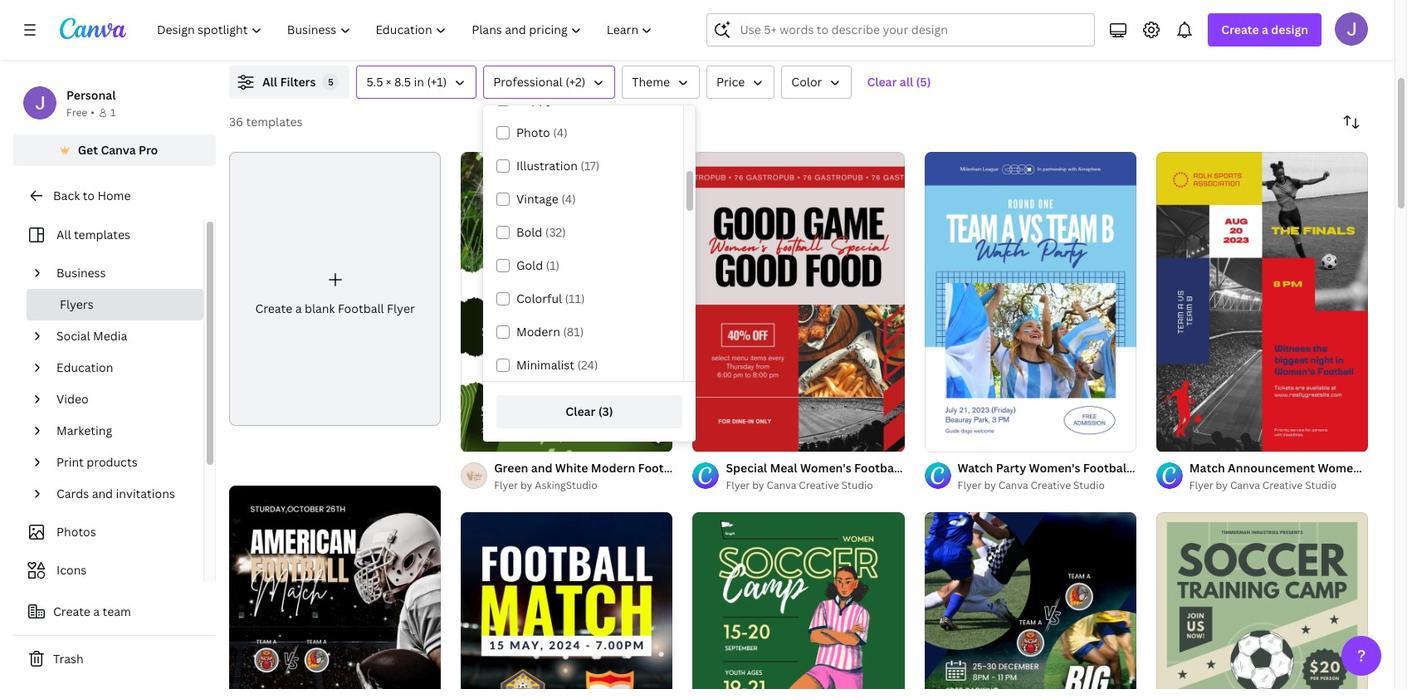 Task type: vqa. For each thing, say whether or not it's contained in the screenshot.
the leftmost Creative
yes



Task type: locate. For each thing, give the bounding box(es) containing it.
all
[[262, 74, 277, 90], [56, 227, 71, 242]]

a left team
[[93, 604, 100, 619]]

0 horizontal spatial create
[[53, 604, 90, 619]]

(+1)
[[427, 74, 447, 90]]

0 vertical spatial and
[[531, 460, 552, 476]]

creative
[[799, 478, 839, 492], [1031, 478, 1071, 492], [1263, 478, 1303, 492]]

jacob simon image
[[1335, 12, 1368, 46]]

(5)
[[916, 74, 931, 90]]

create left blank
[[255, 301, 292, 316]]

clear left (3)
[[566, 403, 596, 419]]

professional (+2) button
[[483, 66, 615, 99]]

bold
[[516, 224, 542, 240]]

0 vertical spatial create
[[1222, 22, 1259, 37]]

templates right 36 at the top left of page
[[246, 114, 303, 130]]

clear left all
[[867, 74, 897, 90]]

flyers
[[60, 296, 94, 312]]

flyer by canva creative studio for dark blue modern big match soccer flyer image
[[958, 478, 1105, 492]]

templates
[[246, 114, 303, 130], [74, 227, 130, 242]]

create down icons
[[53, 604, 90, 619]]

1 horizontal spatial clear
[[867, 74, 897, 90]]

5.5
[[366, 74, 383, 90]]

day
[[723, 460, 745, 476]]

color
[[791, 74, 822, 90]]

1
[[110, 105, 116, 120]]

2 horizontal spatial flyer by canva creative studio link
[[1190, 477, 1368, 494]]

0 vertical spatial a
[[1262, 22, 1269, 37]]

0 vertical spatial football
[[338, 301, 384, 316]]

personal
[[66, 87, 116, 103]]

1 horizontal spatial flyer by canva creative studio
[[958, 478, 1105, 492]]

(+2)
[[565, 74, 586, 90]]

professional
[[493, 74, 563, 90]]

1 vertical spatial and
[[92, 486, 113, 501]]

4 by from the left
[[1216, 478, 1228, 492]]

by for dark blue modern big match soccer flyer image
[[984, 478, 996, 492]]

(4)
[[553, 125, 568, 140], [561, 191, 576, 207]]

1 horizontal spatial and
[[531, 460, 552, 476]]

a left design
[[1262, 22, 1269, 37]]

modern inside green and white modern football game day flyer flyer by askingstudio
[[591, 460, 635, 476]]

1 horizontal spatial football
[[638, 460, 685, 476]]

1 vertical spatial a
[[295, 301, 302, 316]]

icons
[[56, 562, 87, 578]]

a for team
[[93, 604, 100, 619]]

football flyers templates image
[[1014, 0, 1368, 46]]

0 horizontal spatial a
[[93, 604, 100, 619]]

creative for flyer by canva creative studio link related to the green and cream soccer training camp flyer image
[[1263, 478, 1303, 492]]

creative for flyer by canva creative studio link related to green yellow simple women soccer camp flyer image
[[799, 478, 839, 492]]

products
[[87, 454, 138, 470]]

1 horizontal spatial create
[[255, 301, 292, 316]]

and inside green and white modern football game day flyer flyer by askingstudio
[[531, 460, 552, 476]]

2 vertical spatial a
[[93, 604, 100, 619]]

cards and invitations
[[56, 486, 175, 501]]

football right blank
[[338, 301, 384, 316]]

modern
[[516, 324, 560, 340], [591, 460, 635, 476]]

0 horizontal spatial all
[[56, 227, 71, 242]]

3 flyer by canva creative studio link from the left
[[1190, 477, 1368, 494]]

icons link
[[23, 555, 193, 586]]

modern up flyer by askingstudio link
[[591, 460, 635, 476]]

green and yellow modern football flyer image
[[461, 512, 673, 689]]

0 horizontal spatial flyer by canva creative studio
[[726, 478, 873, 492]]

football
[[338, 301, 384, 316], [638, 460, 685, 476]]

and left white
[[531, 460, 552, 476]]

1 vertical spatial (4)
[[561, 191, 576, 207]]

create a blank football flyer element
[[229, 152, 441, 426]]

vintage (4)
[[516, 191, 576, 207]]

2 studio from the left
[[1073, 478, 1105, 492]]

print products link
[[50, 447, 193, 478]]

create a blank football flyer
[[255, 301, 415, 316]]

2 by from the left
[[752, 478, 764, 492]]

0 vertical spatial (4)
[[553, 125, 568, 140]]

flyer by askingstudio link
[[494, 477, 673, 494]]

0 horizontal spatial creative
[[799, 478, 839, 492]]

0 vertical spatial all
[[262, 74, 277, 90]]

Sort by button
[[1335, 105, 1368, 139]]

flyer by canva creative studio for green yellow simple women soccer camp flyer image
[[726, 478, 873, 492]]

2 flyer by canva creative studio link from the left
[[958, 477, 1136, 494]]

1 vertical spatial create
[[255, 301, 292, 316]]

1 studio from the left
[[842, 478, 873, 492]]

flyer by canva creative studio link for green yellow simple women soccer camp flyer image
[[726, 477, 905, 494]]

flyer by canva creative studio link
[[726, 477, 905, 494], [958, 477, 1136, 494], [1190, 477, 1368, 494]]

flyer by canva creative studio
[[726, 478, 873, 492], [958, 478, 1105, 492], [1190, 478, 1337, 492]]

1 horizontal spatial studio
[[1073, 478, 1105, 492]]

0 horizontal spatial and
[[92, 486, 113, 501]]

(4) right vintage
[[561, 191, 576, 207]]

by
[[521, 478, 533, 492], [752, 478, 764, 492], [984, 478, 996, 492], [1216, 478, 1228, 492]]

1 horizontal spatial flyer by canva creative studio link
[[958, 477, 1136, 494]]

create
[[1222, 22, 1259, 37], [255, 301, 292, 316], [53, 604, 90, 619]]

theme
[[632, 74, 670, 90]]

all for all templates
[[56, 227, 71, 242]]

green and white modern football game day flyer link
[[494, 459, 777, 477]]

2 horizontal spatial create
[[1222, 22, 1259, 37]]

1 horizontal spatial all
[[262, 74, 277, 90]]

•
[[91, 105, 95, 120]]

create left design
[[1222, 22, 1259, 37]]

0 vertical spatial modern
[[516, 324, 560, 340]]

1 vertical spatial football
[[638, 460, 685, 476]]

trash link
[[13, 643, 216, 676]]

special meal women's football flyer in red black grey grid color blocks style image
[[693, 152, 905, 452]]

None search field
[[707, 13, 1095, 46]]

(4) right photo on the top left
[[553, 125, 568, 140]]

2 horizontal spatial creative
[[1263, 478, 1303, 492]]

by for green yellow simple women soccer camp flyer image
[[752, 478, 764, 492]]

back
[[53, 188, 80, 203]]

templates for 36 templates
[[246, 114, 303, 130]]

filters
[[280, 74, 316, 90]]

0 horizontal spatial clear
[[566, 403, 596, 419]]

photo (4)
[[516, 125, 568, 140]]

2 horizontal spatial flyer by canva creative studio
[[1190, 478, 1337, 492]]

3 flyer by canva creative studio from the left
[[1190, 478, 1337, 492]]

a left blank
[[295, 301, 302, 316]]

cards
[[56, 486, 89, 501]]

1 flyer by canva creative studio link from the left
[[726, 477, 905, 494]]

a inside dropdown button
[[1262, 22, 1269, 37]]

36 templates
[[229, 114, 303, 130]]

5
[[328, 76, 334, 88]]

templates down 'back to home'
[[74, 227, 130, 242]]

marketing
[[56, 423, 112, 438]]

1 flyer by canva creative studio from the left
[[726, 478, 873, 492]]

a
[[1262, 22, 1269, 37], [295, 301, 302, 316], [93, 604, 100, 619]]

1 vertical spatial all
[[56, 227, 71, 242]]

1 vertical spatial templates
[[74, 227, 130, 242]]

2 creative from the left
[[1031, 478, 1071, 492]]

2 vertical spatial create
[[53, 604, 90, 619]]

and inside cards and invitations link
[[92, 486, 113, 501]]

a for blank
[[295, 301, 302, 316]]

all down back
[[56, 227, 71, 242]]

business link
[[50, 257, 193, 289]]

create for create a blank football flyer
[[255, 301, 292, 316]]

all templates
[[56, 227, 130, 242]]

colorful
[[516, 291, 562, 306]]

and right cards
[[92, 486, 113, 501]]

create a blank football flyer link
[[229, 152, 441, 426]]

creative for flyer by canva creative studio link related to dark blue modern big match soccer flyer image
[[1031, 478, 1071, 492]]

invitations
[[116, 486, 175, 501]]

0 vertical spatial clear
[[867, 74, 897, 90]]

studio for flyer by canva creative studio link related to dark blue modern big match soccer flyer image
[[1073, 478, 1105, 492]]

0 horizontal spatial templates
[[74, 227, 130, 242]]

0 horizontal spatial studio
[[842, 478, 873, 492]]

clear for clear all (5)
[[867, 74, 897, 90]]

3 creative from the left
[[1263, 478, 1303, 492]]

1 horizontal spatial templates
[[246, 114, 303, 130]]

0 horizontal spatial football
[[338, 301, 384, 316]]

2 flyer by canva creative studio from the left
[[958, 478, 1105, 492]]

(24)
[[577, 357, 598, 373]]

modern (81)
[[516, 324, 584, 340]]

1 by from the left
[[521, 478, 533, 492]]

photo
[[516, 125, 550, 140]]

education
[[56, 359, 113, 375]]

cards and invitations link
[[50, 478, 193, 510]]

1 creative from the left
[[799, 478, 839, 492]]

1 horizontal spatial modern
[[591, 460, 635, 476]]

1 horizontal spatial a
[[295, 301, 302, 316]]

photos
[[56, 524, 96, 540]]

get canva pro button
[[13, 134, 216, 166]]

by for the green and cream soccer training camp flyer image
[[1216, 478, 1228, 492]]

3 studio from the left
[[1305, 478, 1337, 492]]

modern down colorful
[[516, 324, 560, 340]]

happy (7)
[[516, 91, 569, 107]]

black modern american football match sport flyer image
[[229, 486, 441, 689]]

all templates link
[[23, 219, 193, 251]]

0 horizontal spatial flyer by canva creative studio link
[[726, 477, 905, 494]]

Search search field
[[740, 14, 1085, 46]]

green and cream soccer training camp flyer image
[[1156, 512, 1368, 689]]

print
[[56, 454, 84, 470]]

create inside button
[[53, 604, 90, 619]]

football down "$"
[[638, 460, 685, 476]]

3 by from the left
[[984, 478, 996, 492]]

social media
[[56, 328, 127, 344]]

a inside button
[[93, 604, 100, 619]]

marketing link
[[50, 415, 193, 447]]

1 vertical spatial modern
[[591, 460, 635, 476]]

and
[[531, 460, 552, 476], [92, 486, 113, 501]]

colorful (11)
[[516, 291, 585, 306]]

0 vertical spatial templates
[[246, 114, 303, 130]]

create for create a team
[[53, 604, 90, 619]]

2 horizontal spatial a
[[1262, 22, 1269, 37]]

all for all filters
[[262, 74, 277, 90]]

1 horizontal spatial creative
[[1031, 478, 1071, 492]]

white
[[555, 460, 588, 476]]

$
[[656, 433, 661, 445]]

minimalist
[[516, 357, 575, 373]]

2 horizontal spatial studio
[[1305, 478, 1337, 492]]

all left filters on the top of page
[[262, 74, 277, 90]]

create inside dropdown button
[[1222, 22, 1259, 37]]

×
[[386, 74, 391, 90]]

(81)
[[563, 324, 584, 340]]

get
[[78, 142, 98, 158]]

1 vertical spatial clear
[[566, 403, 596, 419]]

(11)
[[565, 291, 585, 306]]



Task type: describe. For each thing, give the bounding box(es) containing it.
create a team
[[53, 604, 131, 619]]

media
[[93, 328, 127, 344]]

8.5
[[394, 74, 411, 90]]

templates for all templates
[[74, 227, 130, 242]]

canva for the special meal women's football flyer in red black grey grid color blocks style image
[[767, 478, 797, 492]]

dark blue modern big match soccer flyer image
[[925, 512, 1136, 689]]

36
[[229, 114, 243, 130]]

happy
[[516, 91, 553, 107]]

social media link
[[50, 320, 193, 352]]

minimalist (24)
[[516, 357, 598, 373]]

match announcement women's football flyer in yellow dark blue red grid color blocks style image
[[1156, 152, 1368, 452]]

design
[[1271, 22, 1308, 37]]

5.5 × 8.5 in (+1)
[[366, 74, 447, 90]]

canva inside button
[[101, 142, 136, 158]]

and for cards
[[92, 486, 113, 501]]

clear all (5) button
[[859, 66, 939, 99]]

a for design
[[1262, 22, 1269, 37]]

pro
[[139, 142, 158, 158]]

clear (3) button
[[496, 395, 682, 428]]

green and white modern football game day flyer flyer by askingstudio
[[494, 460, 777, 492]]

flyer by canva creative studio for the green and cream soccer training camp flyer image
[[1190, 478, 1337, 492]]

vintage
[[516, 191, 558, 207]]

price
[[717, 74, 745, 90]]

blank
[[305, 301, 335, 316]]

print products
[[56, 454, 138, 470]]

(1)
[[546, 257, 560, 273]]

to
[[83, 188, 95, 203]]

create for create a design
[[1222, 22, 1259, 37]]

color button
[[782, 66, 852, 99]]

in
[[414, 74, 424, 90]]

5.5 × 8.5 in (+1) button
[[357, 66, 477, 99]]

watch party women's football flyer in light blue dark blue white grid color blocks style image
[[925, 152, 1136, 452]]

5 filter options selected element
[[322, 74, 339, 90]]

all
[[900, 74, 913, 90]]

and for green
[[531, 460, 552, 476]]

(17)
[[581, 158, 600, 174]]

back to home link
[[13, 179, 216, 213]]

football inside green and white modern football game day flyer flyer by askingstudio
[[638, 460, 685, 476]]

bold (32)
[[516, 224, 566, 240]]

video link
[[50, 384, 193, 415]]

home
[[97, 188, 131, 203]]

illustration
[[516, 158, 578, 174]]

photos link
[[23, 516, 193, 548]]

clear for clear (3)
[[566, 403, 596, 419]]

(3)
[[598, 403, 613, 419]]

(32)
[[545, 224, 566, 240]]

flyer by canva creative studio link for the green and cream soccer training camp flyer image
[[1190, 477, 1368, 494]]

theme button
[[622, 66, 700, 99]]

askingstudio
[[535, 478, 597, 492]]

green and white modern football game day flyer image
[[461, 152, 673, 452]]

by inside green and white modern football game day flyer flyer by askingstudio
[[521, 478, 533, 492]]

get canva pro
[[78, 142, 158, 158]]

(7)
[[556, 91, 569, 107]]

free •
[[66, 105, 95, 120]]

back to home
[[53, 188, 131, 203]]

trash
[[53, 651, 84, 667]]

green
[[494, 460, 528, 476]]

create a design button
[[1208, 13, 1322, 46]]

free
[[66, 105, 87, 120]]

create a team button
[[13, 595, 216, 628]]

social
[[56, 328, 90, 344]]

canva for watch party women's football flyer in light blue dark blue white grid color blocks style image
[[999, 478, 1028, 492]]

education link
[[50, 352, 193, 384]]

video
[[56, 391, 88, 407]]

(4) for photo (4)
[[553, 125, 568, 140]]

studio for flyer by canva creative studio link related to green yellow simple women soccer camp flyer image
[[842, 478, 873, 492]]

studio for flyer by canva creative studio link related to the green and cream soccer training camp flyer image
[[1305, 478, 1337, 492]]

gold
[[516, 257, 543, 273]]

business
[[56, 265, 106, 281]]

top level navigation element
[[146, 13, 667, 46]]

clear (3)
[[566, 403, 613, 419]]

0 horizontal spatial modern
[[516, 324, 560, 340]]

flyer by canva creative studio link for dark blue modern big match soccer flyer image
[[958, 477, 1136, 494]]

canva for match announcement women's football flyer in yellow dark blue red grid color blocks style image
[[1230, 478, 1260, 492]]

clear all (5)
[[867, 74, 931, 90]]

game
[[688, 460, 721, 476]]

green yellow simple women soccer camp flyer image
[[693, 512, 905, 689]]

team
[[103, 604, 131, 619]]

gold (1)
[[516, 257, 560, 273]]

illustration (17)
[[516, 158, 600, 174]]

(4) for vintage (4)
[[561, 191, 576, 207]]

professional (+2)
[[493, 74, 586, 90]]

price button
[[707, 66, 775, 99]]



